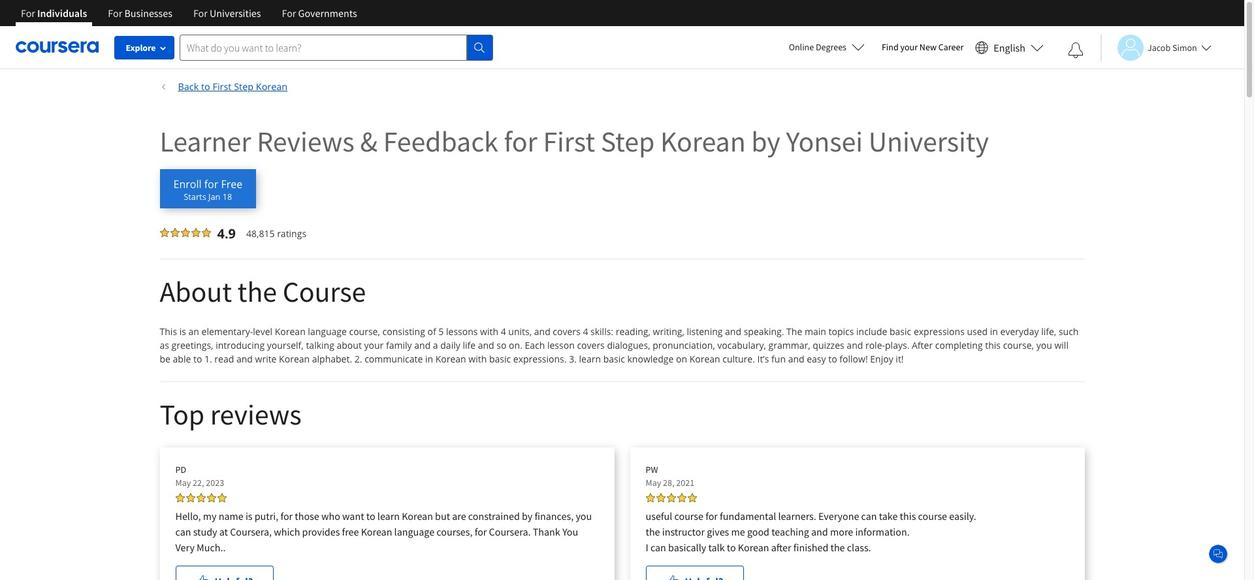 Task type: locate. For each thing, give the bounding box(es) containing it.
finished
[[794, 541, 829, 554]]

pw may 28, 2021
[[646, 464, 695, 489]]

is up coursera,
[[246, 510, 253, 523]]

0 vertical spatial step
[[234, 80, 254, 93]]

plays.
[[886, 339, 910, 352]]

university
[[869, 124, 989, 159]]

be
[[160, 353, 171, 365]]

enjoy
[[871, 353, 894, 365]]

0 horizontal spatial may
[[175, 477, 191, 489]]

online
[[789, 41, 814, 53]]

new
[[920, 41, 937, 53]]

can inside "hello, my name is putri, for those who want to learn korean but are constrained by finances, you can study at coursera, which provides free korean language courses, for coursera. thank you very much.."
[[175, 525, 191, 539]]

0 horizontal spatial course
[[675, 510, 704, 523]]

the up level
[[238, 274, 277, 310]]

coursera image
[[16, 37, 99, 58]]

this right the take
[[900, 510, 916, 523]]

2 horizontal spatial can
[[862, 510, 877, 523]]

you
[[1037, 339, 1053, 352], [576, 510, 592, 523]]

your right the "find"
[[901, 41, 918, 53]]

0 horizontal spatial can
[[175, 525, 191, 539]]

instructor
[[663, 525, 705, 539]]

1 horizontal spatial your
[[901, 41, 918, 53]]

good
[[748, 525, 770, 539]]

so
[[497, 339, 507, 352]]

which
[[274, 525, 300, 539]]

0 vertical spatial is
[[180, 325, 186, 338]]

1 vertical spatial is
[[246, 510, 253, 523]]

course
[[675, 510, 704, 523], [919, 510, 948, 523]]

and inside useful course for fundamental learners. everyone can take this course easily. the instructor gives me good teaching and more information. i can basically talk to korean after finished the class.
[[812, 525, 829, 539]]

1 horizontal spatial step
[[601, 124, 655, 159]]

with up so
[[480, 325, 499, 338]]

basic down the dialogues,
[[604, 353, 625, 365]]

step right back
[[234, 80, 254, 93]]

0 horizontal spatial 4
[[501, 325, 506, 338]]

course, down everyday
[[1004, 339, 1035, 352]]

korean inside useful course for fundamental learners. everyone can take this course easily. the instructor gives me good teaching and more information. i can basically talk to korean after finished the class.
[[738, 541, 770, 554]]

daily
[[441, 339, 461, 352]]

on
[[676, 353, 688, 365]]

1 for from the left
[[21, 7, 35, 20]]

1 horizontal spatial this
[[986, 339, 1001, 352]]

individuals
[[37, 7, 87, 20]]

basic up the plays.
[[890, 325, 912, 338]]

filled star image
[[202, 228, 211, 237], [175, 493, 185, 503], [186, 493, 195, 503], [207, 493, 216, 503], [217, 493, 226, 503]]

1 vertical spatial this
[[900, 510, 916, 523]]

learn right want
[[378, 510, 400, 523]]

for left businesses
[[108, 7, 122, 20]]

jan
[[209, 191, 221, 203]]

0 vertical spatial language
[[308, 325, 347, 338]]

jacob simon
[[1148, 41, 1198, 53]]

the down more
[[831, 541, 845, 554]]

the
[[238, 274, 277, 310], [646, 525, 660, 539], [831, 541, 845, 554]]

who
[[321, 510, 340, 523]]

in down the a
[[425, 353, 433, 365]]

1 horizontal spatial you
[[1037, 339, 1053, 352]]

4 for from the left
[[282, 7, 296, 20]]

chat with us image
[[1213, 548, 1225, 560]]

2 horizontal spatial the
[[831, 541, 845, 554]]

may for pd
[[175, 477, 191, 489]]

of
[[428, 325, 436, 338]]

speaking.
[[744, 325, 785, 338]]

for left governments
[[282, 7, 296, 20]]

course, up the about
[[349, 325, 380, 338]]

0 horizontal spatial by
[[522, 510, 533, 523]]

by left the yonsei
[[752, 124, 781, 159]]

0 horizontal spatial your
[[364, 339, 384, 352]]

to inside "hello, my name is putri, for those who want to learn korean but are constrained by finances, you can study at coursera, which provides free korean language courses, for coursera. thank you very much.."
[[366, 510, 376, 523]]

basic down so
[[489, 353, 511, 365]]

0 vertical spatial can
[[862, 510, 877, 523]]

1 course from the left
[[675, 510, 704, 523]]

3 for from the left
[[193, 7, 208, 20]]

for for individuals
[[21, 7, 35, 20]]

1 vertical spatial your
[[364, 339, 384, 352]]

back to first step korean link
[[160, 69, 1085, 93]]

may down pd
[[175, 477, 191, 489]]

knowledge
[[628, 353, 674, 365]]

can up very
[[175, 525, 191, 539]]

this down used on the bottom of the page
[[986, 339, 1001, 352]]

0 horizontal spatial you
[[576, 510, 592, 523]]

step down back to first step korean link
[[601, 124, 655, 159]]

1 horizontal spatial can
[[651, 541, 667, 554]]

1 horizontal spatial course
[[919, 510, 948, 523]]

1 vertical spatial with
[[469, 353, 487, 365]]

can left the take
[[862, 510, 877, 523]]

include
[[857, 325, 888, 338]]

1 horizontal spatial course,
[[1004, 339, 1035, 352]]

basic
[[890, 325, 912, 338], [489, 353, 511, 365], [604, 353, 625, 365]]

is left an at the bottom
[[180, 325, 186, 338]]

learn right 3.
[[579, 353, 601, 365]]

0 horizontal spatial is
[[180, 325, 186, 338]]

covers down skills:
[[577, 339, 605, 352]]

alphabet.
[[312, 353, 352, 365]]

0 horizontal spatial basic
[[489, 353, 511, 365]]

with down "life"
[[469, 353, 487, 365]]

chevron left image
[[160, 83, 168, 91]]

the up i
[[646, 525, 660, 539]]

can right i
[[651, 541, 667, 554]]

your up communicate
[[364, 339, 384, 352]]

0 vertical spatial this
[[986, 339, 1001, 352]]

and down grammar,
[[789, 353, 805, 365]]

1 horizontal spatial in
[[991, 325, 999, 338]]

0 horizontal spatial step
[[234, 80, 254, 93]]

1 horizontal spatial may
[[646, 477, 662, 489]]

1 horizontal spatial by
[[752, 124, 781, 159]]

lessons
[[446, 325, 478, 338]]

0 horizontal spatial in
[[425, 353, 433, 365]]

1 vertical spatial you
[[576, 510, 592, 523]]

language up talking
[[308, 325, 347, 338]]

you down life,
[[1037, 339, 1053, 352]]

units,
[[509, 325, 532, 338]]

you
[[563, 525, 579, 539]]

korean
[[256, 80, 288, 93], [661, 124, 746, 159], [275, 325, 306, 338], [279, 353, 310, 365], [436, 353, 466, 365], [690, 353, 721, 365], [402, 510, 433, 523], [361, 525, 392, 539], [738, 541, 770, 554]]

may down pw
[[646, 477, 662, 489]]

0 horizontal spatial language
[[308, 325, 347, 338]]

reviews
[[257, 124, 355, 159]]

1 vertical spatial in
[[425, 353, 433, 365]]

1 horizontal spatial language
[[394, 525, 435, 539]]

course up instructor
[[675, 510, 704, 523]]

for for businesses
[[108, 7, 122, 20]]

want
[[342, 510, 364, 523]]

0 horizontal spatial first
[[213, 80, 232, 93]]

to left 1.
[[193, 353, 202, 365]]

What do you want to learn? text field
[[180, 34, 467, 60]]

1 vertical spatial course,
[[1004, 339, 1035, 352]]

easily.
[[950, 510, 977, 523]]

2021
[[677, 477, 695, 489]]

this inside this is an elementary-level korean language course, consisting of 5 lessons with 4 units, and covers 4 skills: reading, writing, listening and speaking. the main topics include basic expressions used in everyday life, such as greetings, introducing yourself, talking about your family and a daily life and so on. each lesson covers dialogues, pronunciation, vocabulary, grammar, quizzes and role-plays.   after completing this course, you will be able to 1. read and write korean alphabet. 2. communicate in korean with basic expressions. 3. learn basic knowledge on korean culture.  it's fun and easy to follow! enjoy it!
[[986, 339, 1001, 352]]

1 horizontal spatial is
[[246, 510, 253, 523]]

4 left skills:
[[583, 325, 588, 338]]

for left universities
[[193, 7, 208, 20]]

2 for from the left
[[108, 7, 122, 20]]

language left courses, at left
[[394, 525, 435, 539]]

and up each
[[534, 325, 551, 338]]

you inside this is an elementary-level korean language course, consisting of 5 lessons with 4 units, and covers 4 skills: reading, writing, listening and speaking. the main topics include basic expressions used in everyday life, such as greetings, introducing yourself, talking about your family and a daily life and so on. each lesson covers dialogues, pronunciation, vocabulary, grammar, quizzes and role-plays.   after completing this course, you will be able to 1. read and write korean alphabet. 2. communicate in korean with basic expressions. 3. learn basic knowledge on korean culture.  it's fun and easy to follow! enjoy it!
[[1037, 339, 1053, 352]]

may inside the "pw may 28, 2021"
[[646, 477, 662, 489]]

and left so
[[478, 339, 495, 352]]

to right want
[[366, 510, 376, 523]]

this inside useful course for fundamental learners. everyone can take this course easily. the instructor gives me good teaching and more information. i can basically talk to korean after finished the class.
[[900, 510, 916, 523]]

constrained
[[468, 510, 520, 523]]

for governments
[[282, 7, 357, 20]]

1 horizontal spatial 4
[[583, 325, 588, 338]]

english button
[[971, 26, 1050, 69]]

me
[[732, 525, 745, 539]]

will
[[1055, 339, 1069, 352]]

about
[[337, 339, 362, 352]]

filled star image
[[160, 228, 169, 237], [170, 228, 179, 237], [181, 228, 190, 237], [191, 228, 200, 237], [196, 493, 206, 503], [646, 493, 655, 503], [656, 493, 666, 503], [667, 493, 676, 503], [677, 493, 687, 503], [688, 493, 697, 503]]

1 vertical spatial the
[[646, 525, 660, 539]]

may
[[175, 477, 191, 489], [646, 477, 662, 489]]

2.
[[355, 353, 362, 365]]

and down introducing
[[237, 353, 253, 365]]

0 vertical spatial by
[[752, 124, 781, 159]]

expressions.
[[514, 353, 567, 365]]

you up you
[[576, 510, 592, 523]]

by inside "hello, my name is putri, for those who want to learn korean but are constrained by finances, you can study at coursera, which provides free korean language courses, for coursera. thank you very much.."
[[522, 510, 533, 523]]

2 4 from the left
[[583, 325, 588, 338]]

1 horizontal spatial learn
[[579, 353, 601, 365]]

is inside "hello, my name is putri, for those who want to learn korean but are constrained by finances, you can study at coursera, which provides free korean language courses, for coursera. thank you very much.."
[[246, 510, 253, 523]]

1 vertical spatial first
[[543, 124, 595, 159]]

learn inside this is an elementary-level korean language course, consisting of 5 lessons with 4 units, and covers 4 skills: reading, writing, listening and speaking. the main topics include basic expressions used in everyday life, such as greetings, introducing yourself, talking about your family and a daily life and so on. each lesson covers dialogues, pronunciation, vocabulary, grammar, quizzes and role-plays.   after completing this course, you will be able to 1. read and write korean alphabet. 2. communicate in korean with basic expressions. 3. learn basic knowledge on korean culture.  it's fun and easy to follow! enjoy it!
[[579, 353, 601, 365]]

life,
[[1042, 325, 1057, 338]]

study
[[193, 525, 217, 539]]

0 horizontal spatial learn
[[378, 510, 400, 523]]

&
[[360, 124, 378, 159]]

read
[[215, 353, 234, 365]]

back to first step korean
[[178, 80, 288, 93]]

dialogues,
[[607, 339, 651, 352]]

it's
[[758, 353, 769, 365]]

covers up 'lesson'
[[553, 325, 581, 338]]

can
[[862, 510, 877, 523], [175, 525, 191, 539], [651, 541, 667, 554]]

career
[[939, 41, 964, 53]]

talking
[[306, 339, 335, 352]]

1 may from the left
[[175, 477, 191, 489]]

0 vertical spatial in
[[991, 325, 999, 338]]

4
[[501, 325, 506, 338], [583, 325, 588, 338]]

1 4 from the left
[[501, 325, 506, 338]]

2023
[[206, 477, 224, 489]]

for universities
[[193, 7, 261, 20]]

with
[[480, 325, 499, 338], [469, 353, 487, 365]]

0 vertical spatial your
[[901, 41, 918, 53]]

1 vertical spatial can
[[175, 525, 191, 539]]

1 horizontal spatial first
[[543, 124, 595, 159]]

0 vertical spatial course,
[[349, 325, 380, 338]]

and up finished
[[812, 525, 829, 539]]

4 up so
[[501, 325, 506, 338]]

by up the coursera.
[[522, 510, 533, 523]]

1 vertical spatial by
[[522, 510, 533, 523]]

0 vertical spatial learn
[[579, 353, 601, 365]]

course left "easily."
[[919, 510, 948, 523]]

after
[[772, 541, 792, 554]]

my
[[203, 510, 217, 523]]

2 may from the left
[[646, 477, 662, 489]]

None search field
[[180, 34, 493, 60]]

find your new career
[[882, 41, 964, 53]]

take
[[879, 510, 898, 523]]

used
[[968, 325, 988, 338]]

for left individuals
[[21, 7, 35, 20]]

lesson
[[548, 339, 575, 352]]

0 vertical spatial the
[[238, 274, 277, 310]]

0 vertical spatial first
[[213, 80, 232, 93]]

this
[[160, 325, 177, 338]]

1 vertical spatial step
[[601, 124, 655, 159]]

family
[[386, 339, 412, 352]]

to right talk
[[727, 541, 736, 554]]

the
[[787, 325, 803, 338]]

in right used on the bottom of the page
[[991, 325, 999, 338]]

2 course from the left
[[919, 510, 948, 523]]

may inside pd may 22, 2023
[[175, 477, 191, 489]]

1 vertical spatial language
[[394, 525, 435, 539]]

0 vertical spatial you
[[1037, 339, 1053, 352]]

completing
[[936, 339, 983, 352]]

2 vertical spatial the
[[831, 541, 845, 554]]

1 vertical spatial learn
[[378, 510, 400, 523]]

0 horizontal spatial this
[[900, 510, 916, 523]]



Task type: describe. For each thing, give the bounding box(es) containing it.
pd may 22, 2023
[[175, 464, 224, 489]]

show notifications image
[[1069, 42, 1084, 58]]

hello,
[[175, 510, 201, 523]]

banner navigation
[[10, 0, 368, 36]]

language inside this is an elementary-level korean language course, consisting of 5 lessons with 4 units, and covers 4 skills: reading, writing, listening and speaking. the main topics include basic expressions used in everyday life, such as greetings, introducing yourself, talking about your family and a daily life and so on. each lesson covers dialogues, pronunciation, vocabulary, grammar, quizzes and role-plays.   after completing this course, you will be able to 1. read and write korean alphabet. 2. communicate in korean with basic expressions. 3. learn basic knowledge on korean culture.  it's fun and easy to follow! enjoy it!
[[308, 325, 347, 338]]

useful
[[646, 510, 673, 523]]

explore button
[[114, 36, 174, 59]]

useful course for fundamental learners. everyone can take this course easily. the instructor gives me good teaching and more information. i can basically talk to korean after finished the class.
[[646, 510, 977, 554]]

such
[[1059, 325, 1079, 338]]

your inside this is an elementary-level korean language course, consisting of 5 lessons with 4 units, and covers 4 skills: reading, writing, listening and speaking. the main topics include basic expressions used in everyday life, such as greetings, introducing yourself, talking about your family and a daily life and so on. each lesson covers dialogues, pronunciation, vocabulary, grammar, quizzes and role-plays.   after completing this course, you will be able to 1. read and write korean alphabet. 2. communicate in korean with basic expressions. 3. learn basic knowledge on korean culture.  it's fun and easy to follow! enjoy it!
[[364, 339, 384, 352]]

businesses
[[124, 7, 172, 20]]

2 vertical spatial can
[[651, 541, 667, 554]]

reviews
[[210, 397, 302, 433]]

explore
[[126, 42, 156, 54]]

is inside this is an elementary-level korean language course, consisting of 5 lessons with 4 units, and covers 4 skills: reading, writing, listening and speaking. the main topics include basic expressions used in everyday life, such as greetings, introducing yourself, talking about your family and a daily life and so on. each lesson covers dialogues, pronunciation, vocabulary, grammar, quizzes and role-plays.   after completing this course, you will be able to 1. read and write korean alphabet. 2. communicate in korean with basic expressions. 3. learn basic knowledge on korean culture.  it's fun and easy to follow! enjoy it!
[[180, 325, 186, 338]]

you inside "hello, my name is putri, for those who want to learn korean but are constrained by finances, you can study at coursera, which provides free korean language courses, for coursera. thank you very much.."
[[576, 510, 592, 523]]

top reviews
[[160, 397, 302, 433]]

yonsei
[[787, 124, 863, 159]]

but
[[435, 510, 450, 523]]

pw
[[646, 464, 658, 476]]

1 vertical spatial covers
[[577, 339, 605, 352]]

after
[[912, 339, 933, 352]]

0 vertical spatial with
[[480, 325, 499, 338]]

information.
[[856, 525, 910, 539]]

on.
[[509, 339, 523, 352]]

for for governments
[[282, 7, 296, 20]]

writing,
[[653, 325, 685, 338]]

hello, my name is putri, for those who want to learn korean but are constrained by finances, you can study at coursera, which provides free korean language courses, for coursera. thank you very much..
[[175, 510, 592, 554]]

are
[[452, 510, 466, 523]]

english
[[994, 41, 1026, 54]]

about
[[160, 274, 232, 310]]

easy
[[807, 353, 826, 365]]

to inside useful course for fundamental learners. everyone can take this course easily. the instructor gives me good teaching and more information. i can basically talk to korean after finished the class.
[[727, 541, 736, 554]]

skills:
[[591, 325, 614, 338]]

starts
[[184, 191, 206, 203]]

1 horizontal spatial basic
[[604, 353, 625, 365]]

pronunciation,
[[653, 339, 715, 352]]

those
[[295, 510, 319, 523]]

yourself,
[[267, 339, 304, 352]]

may for pw
[[646, 477, 662, 489]]

language inside "hello, my name is putri, for those who want to learn korean but are constrained by finances, you can study at coursera, which provides free korean language courses, for coursera. thank you very much.."
[[394, 525, 435, 539]]

listening
[[687, 325, 723, 338]]

this is an elementary-level korean language course, consisting of 5 lessons with 4 units, and covers 4 skills: reading, writing, listening and speaking. the main topics include basic expressions used in everyday life, such as greetings, introducing yourself, talking about your family and a daily life and so on. each lesson covers dialogues, pronunciation, vocabulary, grammar, quizzes and role-plays.   after completing this course, you will be able to 1. read and write korean alphabet. 2. communicate in korean with basic expressions. 3. learn basic knowledge on korean culture.  it's fun and easy to follow! enjoy it!
[[160, 325, 1079, 365]]

everyday
[[1001, 325, 1039, 338]]

universities
[[210, 7, 261, 20]]

48,815 ratings
[[246, 227, 307, 240]]

0 vertical spatial covers
[[553, 325, 581, 338]]

provides
[[302, 525, 340, 539]]

to right back
[[201, 80, 210, 93]]

for inside useful course for fundamental learners. everyone can take this course easily. the instructor gives me good teaching and more information. i can basically talk to korean after finished the class.
[[706, 510, 718, 523]]

28,
[[663, 477, 675, 489]]

pd
[[175, 464, 186, 476]]

and up vocabulary,
[[725, 325, 742, 338]]

online degrees button
[[779, 33, 876, 61]]

top
[[160, 397, 205, 433]]

expressions
[[914, 325, 965, 338]]

follow!
[[840, 353, 868, 365]]

and left the a
[[415, 339, 431, 352]]

simon
[[1173, 41, 1198, 53]]

putri,
[[255, 510, 279, 523]]

free
[[342, 525, 359, 539]]

write
[[255, 353, 277, 365]]

very
[[175, 541, 195, 554]]

i
[[646, 541, 649, 554]]

talk
[[709, 541, 725, 554]]

elementary-
[[202, 325, 253, 338]]

able
[[173, 353, 191, 365]]

5
[[439, 325, 444, 338]]

teaching
[[772, 525, 810, 539]]

0 horizontal spatial course,
[[349, 325, 380, 338]]

name
[[219, 510, 244, 523]]

coursera.
[[489, 525, 531, 539]]

learners.
[[779, 510, 817, 523]]

course
[[283, 274, 366, 310]]

grammar,
[[769, 339, 811, 352]]

for for universities
[[193, 7, 208, 20]]

level
[[253, 325, 273, 338]]

main
[[805, 325, 827, 338]]

quizzes
[[813, 339, 845, 352]]

enroll
[[174, 177, 202, 191]]

to down quizzes
[[829, 353, 838, 365]]

everyone
[[819, 510, 860, 523]]

enroll for free starts jan 18
[[174, 177, 243, 203]]

0 horizontal spatial the
[[238, 274, 277, 310]]

and up follow!
[[847, 339, 864, 352]]

18
[[223, 191, 232, 203]]

3.
[[569, 353, 577, 365]]

feedback
[[383, 124, 499, 159]]

for inside "enroll for free starts jan 18"
[[204, 177, 218, 191]]

more
[[831, 525, 854, 539]]

back
[[178, 80, 199, 93]]

vocabulary,
[[718, 339, 767, 352]]

2 horizontal spatial basic
[[890, 325, 912, 338]]

1 horizontal spatial the
[[646, 525, 660, 539]]

basically
[[669, 541, 707, 554]]

life
[[463, 339, 476, 352]]

fundamental
[[720, 510, 777, 523]]

role-
[[866, 339, 886, 352]]

learn inside "hello, my name is putri, for those who want to learn korean but are constrained by finances, you can study at coursera, which provides free korean language courses, for coursera. thank you very much.."
[[378, 510, 400, 523]]

a
[[433, 339, 438, 352]]

learner reviews & feedback for first step korean by yonsei university
[[160, 124, 989, 159]]

class.
[[847, 541, 872, 554]]



Task type: vqa. For each thing, say whether or not it's contained in the screenshot.
the left course
yes



